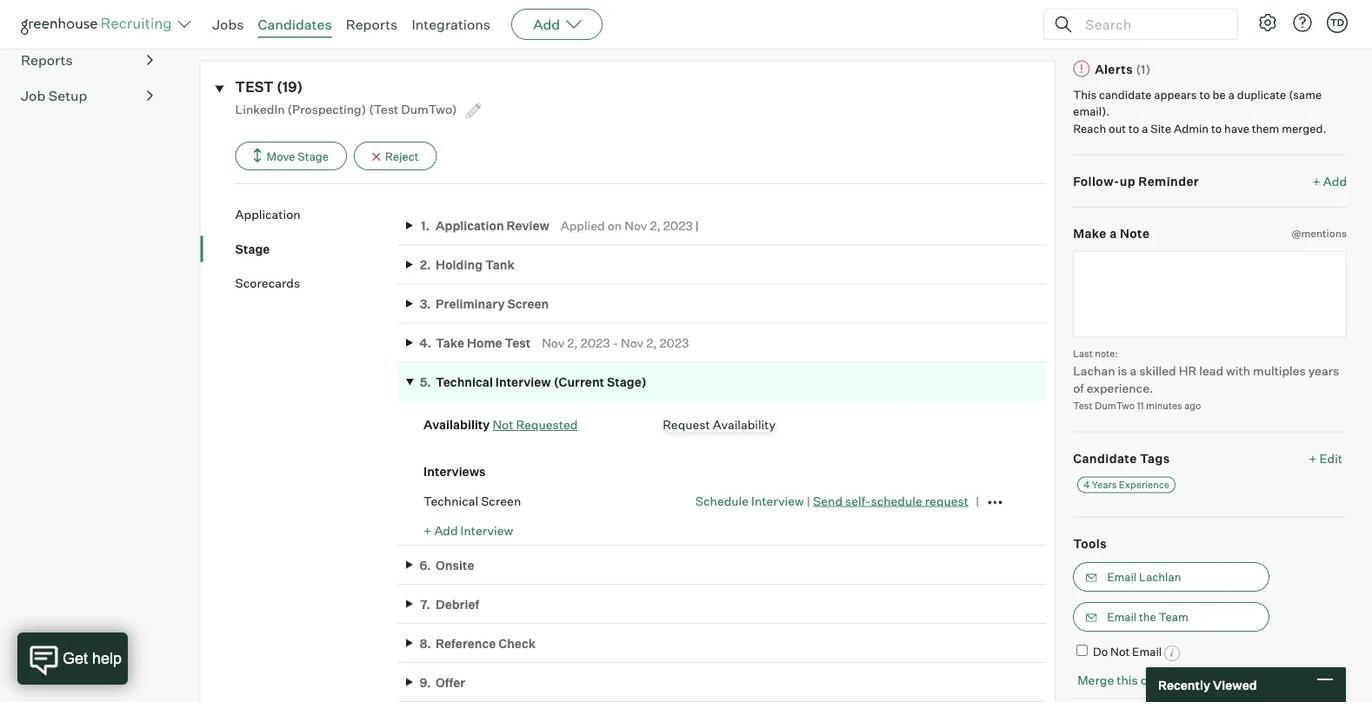 Task type: locate. For each thing, give the bounding box(es) containing it.
None text field
[[1074, 251, 1348, 338]]

linkedin right details
[[421, 12, 471, 28]]

candidate down alerts (1)
[[1100, 88, 1152, 101]]

+ add link
[[1313, 173, 1348, 190]]

application up stage link
[[235, 207, 301, 222]]

stage up scorecards
[[235, 242, 270, 257]]

integrations link
[[412, 16, 491, 33]]

(current
[[554, 375, 605, 390]]

1 vertical spatial |
[[807, 494, 811, 509]]

interview up 'not requested' dropdown button
[[496, 375, 551, 390]]

experience.
[[1087, 381, 1154, 396]]

tools
[[1074, 536, 1108, 552]]

linkedin for linkedin link
[[421, 12, 471, 28]]

1 horizontal spatial stage
[[298, 149, 329, 163]]

4.
[[420, 336, 432, 351]]

+ up "6." at the left
[[424, 523, 432, 539]]

screen up + add interview
[[481, 494, 521, 509]]

reports right feed
[[346, 16, 398, 33]]

1 horizontal spatial add
[[533, 16, 560, 33]]

skilled
[[1140, 363, 1177, 379]]

not for email
[[1111, 646, 1130, 660]]

linkedin down the test
[[235, 101, 285, 117]]

1 vertical spatial test
[[1074, 400, 1093, 412]]

follow
[[1311, 15, 1348, 30]]

of
[[1074, 381, 1085, 396]]

job right "1"
[[226, 12, 247, 28]]

6. onsite
[[420, 558, 475, 573]]

reports link right feed
[[346, 16, 398, 33]]

candidate right this
[[1141, 673, 1198, 689]]

0 horizontal spatial job
[[21, 87, 45, 105]]

+ left the edit
[[1310, 451, 1318, 466]]

dumtwo)
[[401, 101, 457, 117]]

review
[[507, 218, 550, 233]]

0 vertical spatial candidate
[[1100, 88, 1152, 101]]

email up merge this candidate
[[1133, 646, 1163, 660]]

1 vertical spatial reports
[[21, 52, 73, 69]]

linkedin (prospecting) (test dumtwo)
[[235, 101, 460, 117]]

email lachlan button
[[1074, 563, 1270, 593]]

test
[[235, 78, 274, 96]]

0 horizontal spatial linkedin
[[235, 101, 285, 117]]

move stage button
[[235, 142, 347, 171]]

0 vertical spatial test
[[505, 336, 531, 351]]

integrations
[[412, 16, 491, 33]]

2 vertical spatial interview
[[461, 523, 513, 539]]

add for + add
[[1324, 174, 1348, 189]]

pipeline
[[21, 16, 73, 33]]

nov right -
[[621, 336, 644, 351]]

add
[[533, 16, 560, 33], [1324, 174, 1348, 189], [434, 523, 458, 539]]

1 horizontal spatial availability
[[713, 418, 776, 433]]

0 horizontal spatial not
[[493, 418, 514, 433]]

to left be
[[1200, 88, 1211, 101]]

up
[[1120, 174, 1136, 189]]

8. reference check
[[420, 636, 536, 652]]

1 horizontal spatial reports
[[346, 16, 398, 33]]

schedule interview | send self-schedule request
[[696, 494, 969, 509]]

2 horizontal spatial to
[[1212, 121, 1223, 135]]

stage right move
[[298, 149, 329, 163]]

technical
[[436, 375, 493, 390], [424, 494, 479, 509]]

td button
[[1324, 9, 1352, 37]]

0 vertical spatial |
[[696, 218, 699, 233]]

alerts (1)
[[1095, 61, 1152, 77]]

1 horizontal spatial linkedin
[[421, 12, 471, 28]]

0 vertical spatial job
[[226, 12, 247, 28]]

a right be
[[1229, 88, 1235, 101]]

reject
[[385, 149, 419, 163]]

0 horizontal spatial add
[[434, 523, 458, 539]]

0 vertical spatial add
[[533, 16, 560, 33]]

a left note
[[1110, 226, 1118, 242]]

note:
[[1096, 348, 1119, 360]]

screen
[[508, 297, 549, 312], [481, 494, 521, 509]]

reject button
[[354, 142, 437, 171]]

-
[[613, 336, 619, 351]]

stage)
[[607, 375, 647, 390]]

1 horizontal spatial not
[[1111, 646, 1130, 660]]

5. technical interview (current stage)
[[420, 375, 647, 390]]

2023 left -
[[581, 336, 610, 351]]

holding
[[436, 257, 483, 273]]

interview for 5. technical interview (current stage)
[[496, 375, 551, 390]]

application
[[235, 207, 301, 222], [436, 218, 504, 233]]

1 vertical spatial +
[[1310, 451, 1318, 466]]

lachlan
[[1140, 571, 1182, 585]]

not left requested
[[493, 418, 514, 433]]

0 horizontal spatial |
[[696, 218, 699, 233]]

0 horizontal spatial stage
[[235, 242, 270, 257]]

0 horizontal spatial availability
[[424, 418, 490, 433]]

test right 'home' at the top of the page
[[505, 336, 531, 351]]

years
[[1093, 479, 1118, 491]]

schedule
[[871, 494, 923, 509]]

1
[[219, 12, 223, 28]]

2023
[[664, 218, 693, 233], [581, 336, 610, 351], [660, 336, 690, 351]]

0 vertical spatial +
[[1313, 174, 1321, 189]]

viewed
[[1214, 678, 1258, 693]]

email left lachlan
[[1108, 571, 1137, 585]]

setup
[[48, 87, 87, 105]]

test down "of" on the right of page
[[1074, 400, 1093, 412]]

recently viewed
[[1159, 678, 1258, 693]]

lachan
[[1074, 363, 1116, 379]]

0 horizontal spatial reports link
[[21, 50, 153, 71]]

experience
[[1120, 479, 1170, 491]]

configure image
[[1258, 12, 1279, 33]]

scorecards link
[[235, 275, 398, 292]]

+ for + add interview
[[424, 523, 432, 539]]

1. application review applied on  nov 2, 2023 |
[[421, 218, 699, 233]]

a right is
[[1131, 363, 1137, 379]]

to
[[1200, 88, 1211, 101], [1129, 121, 1140, 135], [1212, 121, 1223, 135]]

reports
[[346, 16, 398, 33], [21, 52, 73, 69]]

do
[[1094, 646, 1109, 660]]

0 vertical spatial linkedin
[[421, 12, 471, 28]]

5.
[[420, 375, 431, 390]]

0 horizontal spatial test
[[505, 336, 531, 351]]

0 vertical spatial interview
[[496, 375, 551, 390]]

0 vertical spatial reports
[[346, 16, 398, 33]]

application link
[[235, 206, 398, 223]]

reference
[[436, 636, 496, 652]]

4 years experience link
[[1078, 477, 1176, 494]]

1 vertical spatial technical
[[424, 494, 479, 509]]

to right out
[[1129, 121, 1140, 135]]

on 1 job link
[[200, 12, 247, 38]]

availability not requested
[[424, 418, 578, 433]]

2 vertical spatial add
[[434, 523, 458, 539]]

+ up @mentions in the right of the page
[[1313, 174, 1321, 189]]

0 vertical spatial stage
[[298, 149, 329, 163]]

technical down interviews
[[424, 494, 479, 509]]

screen up 4. take home test nov 2, 2023 - nov 2, 2023
[[508, 297, 549, 312]]

availability up interviews
[[424, 418, 490, 433]]

1 horizontal spatial test
[[1074, 400, 1093, 412]]

dumtwo
[[1095, 400, 1136, 412]]

interview down technical screen
[[461, 523, 513, 539]]

1 vertical spatial not
[[1111, 646, 1130, 660]]

0 vertical spatial screen
[[508, 297, 549, 312]]

candidate
[[1100, 88, 1152, 101], [1141, 673, 1198, 689]]

reports down "pipeline"
[[21, 52, 73, 69]]

0 vertical spatial reports link
[[346, 16, 398, 33]]

email left the
[[1108, 611, 1137, 625]]

on
[[200, 12, 216, 28]]

job left setup
[[21, 87, 45, 105]]

interview left send
[[752, 494, 805, 509]]

2 vertical spatial +
[[424, 523, 432, 539]]

linkedin for linkedin (prospecting) (test dumtwo)
[[235, 101, 285, 117]]

email).
[[1074, 104, 1110, 118]]

9. offer
[[420, 675, 466, 691]]

1 horizontal spatial reports link
[[346, 16, 398, 33]]

be
[[1213, 88, 1227, 101]]

2 horizontal spatial add
[[1324, 174, 1348, 189]]

1 horizontal spatial job
[[226, 12, 247, 28]]

availability right request
[[713, 418, 776, 433]]

make
[[1074, 226, 1107, 242]]

2,
[[650, 218, 661, 233], [568, 336, 578, 351], [647, 336, 657, 351]]

1 vertical spatial candidate
[[1141, 673, 1198, 689]]

this
[[1074, 88, 1097, 101]]

technical screen
[[424, 494, 521, 509]]

candidate tags
[[1074, 451, 1171, 466]]

| right on
[[696, 218, 699, 233]]

0 vertical spatial technical
[[436, 375, 493, 390]]

Do Not Email checkbox
[[1077, 646, 1089, 657]]

1 vertical spatial linkedin
[[235, 101, 285, 117]]

0 vertical spatial email
[[1108, 571, 1137, 585]]

8.
[[420, 636, 431, 652]]

+ add interview link
[[424, 523, 513, 539]]

last
[[1074, 348, 1093, 360]]

a inside last note: lachan is a skilled hr lead with multiples years of experience. test dumtwo               11 minutes               ago
[[1131, 363, 1137, 379]]

technical right 5.
[[436, 375, 493, 390]]

0 vertical spatial not
[[493, 418, 514, 433]]

1 vertical spatial email
[[1108, 611, 1137, 625]]

job
[[226, 12, 247, 28], [21, 87, 45, 105]]

1 vertical spatial add
[[1324, 174, 1348, 189]]

email the team button
[[1074, 603, 1270, 633]]

reports link up job setup link
[[21, 50, 153, 71]]

this
[[1117, 673, 1139, 689]]

application up 2. holding tank
[[436, 218, 504, 233]]

add button
[[512, 9, 603, 40]]

not right do
[[1111, 646, 1130, 660]]

2 vertical spatial email
[[1133, 646, 1163, 660]]

to left have
[[1212, 121, 1223, 135]]

1.
[[421, 218, 430, 233]]

| left send
[[807, 494, 811, 509]]



Task type: vqa. For each thing, say whether or not it's contained in the screenshot.


Task type: describe. For each thing, give the bounding box(es) containing it.
request
[[925, 494, 969, 509]]

(19)
[[277, 78, 303, 96]]

pipeline link
[[21, 14, 153, 35]]

email the team
[[1108, 611, 1189, 625]]

7. debrief
[[421, 597, 480, 612]]

out
[[1109, 121, 1127, 135]]

not for requested
[[493, 418, 514, 433]]

on 1 job
[[200, 12, 247, 28]]

reminder
[[1139, 174, 1200, 189]]

1 vertical spatial reports link
[[21, 50, 153, 71]]

candidates
[[258, 16, 332, 33]]

appears
[[1155, 88, 1198, 101]]

11
[[1138, 400, 1145, 412]]

tank
[[485, 257, 515, 273]]

@mentions
[[1292, 227, 1348, 240]]

hr
[[1180, 363, 1197, 379]]

duplicate
[[1238, 88, 1287, 101]]

job setup
[[21, 87, 87, 105]]

9.
[[420, 675, 431, 691]]

the
[[1140, 611, 1157, 625]]

on
[[608, 218, 622, 233]]

candidate inside this candidate appears to be a duplicate          (same email). reach out to a site admin to have them merged.
[[1100, 88, 1152, 101]]

home
[[467, 336, 503, 351]]

a left site
[[1142, 121, 1149, 135]]

nov right on
[[625, 218, 648, 233]]

1 vertical spatial stage
[[235, 242, 270, 257]]

1 horizontal spatial application
[[436, 218, 504, 233]]

add inside popup button
[[533, 16, 560, 33]]

2, up (current
[[568, 336, 578, 351]]

2 availability from the left
[[713, 418, 776, 433]]

test inside last note: lachan is a skilled hr lead with multiples years of experience. test dumtwo               11 minutes               ago
[[1074, 400, 1093, 412]]

candidate
[[1074, 451, 1138, 466]]

2, right -
[[647, 336, 657, 351]]

send
[[814, 494, 843, 509]]

test (19)
[[235, 78, 303, 96]]

0 horizontal spatial to
[[1129, 121, 1140, 135]]

lead
[[1200, 363, 1224, 379]]

jobs
[[212, 16, 244, 33]]

this candidate appears to be a duplicate          (same email). reach out to a site admin to have them merged.
[[1074, 88, 1327, 135]]

interview for + add interview
[[461, 523, 513, 539]]

request availability
[[663, 418, 776, 433]]

scorecards
[[235, 276, 300, 291]]

edit
[[1320, 451, 1343, 466]]

6.
[[420, 558, 431, 573]]

schedule
[[696, 494, 749, 509]]

2023 right on
[[664, 218, 693, 233]]

do not email
[[1094, 646, 1163, 660]]

+ for + edit
[[1310, 451, 1318, 466]]

recently
[[1159, 678, 1211, 693]]

2023 right -
[[660, 336, 690, 351]]

1 horizontal spatial to
[[1200, 88, 1211, 101]]

details
[[362, 12, 401, 28]]

nov up 5. technical interview (current stage)
[[542, 336, 565, 351]]

stage inside button
[[298, 149, 329, 163]]

+ edit link
[[1305, 447, 1348, 471]]

check
[[499, 636, 536, 652]]

3. preliminary screen
[[420, 297, 549, 312]]

request availability button
[[663, 418, 776, 433]]

them
[[1253, 121, 1280, 135]]

3.
[[420, 297, 431, 312]]

1 vertical spatial interview
[[752, 494, 805, 509]]

(prospecting)
[[288, 101, 366, 117]]

greenhouse recruiting image
[[21, 14, 177, 35]]

onsite
[[436, 558, 475, 573]]

2.
[[420, 257, 431, 273]]

email lachlan
[[1108, 571, 1182, 585]]

Search text field
[[1081, 12, 1222, 37]]

1 vertical spatial screen
[[481, 494, 521, 509]]

is
[[1119, 363, 1128, 379]]

4 years experience
[[1084, 479, 1170, 491]]

with
[[1227, 363, 1251, 379]]

+ add
[[1313, 174, 1348, 189]]

merge this candidate
[[1078, 673, 1198, 689]]

tags
[[1141, 451, 1171, 466]]

multiples
[[1254, 363, 1307, 379]]

make a note
[[1074, 226, 1150, 242]]

1 availability from the left
[[424, 418, 490, 433]]

add for + add interview
[[434, 523, 458, 539]]

follow link
[[1311, 14, 1348, 31]]

candidates link
[[258, 16, 332, 33]]

schedule interview link
[[696, 494, 805, 509]]

feed
[[314, 12, 342, 28]]

+ for + add
[[1313, 174, 1321, 189]]

merge
[[1078, 673, 1115, 689]]

linkedin link
[[421, 12, 471, 38]]

2, right on
[[650, 218, 661, 233]]

interviews
[[424, 465, 486, 480]]

merged.
[[1283, 121, 1327, 135]]

note
[[1121, 226, 1150, 242]]

email for email the team
[[1108, 611, 1137, 625]]

activity
[[267, 12, 311, 28]]

0 horizontal spatial application
[[235, 207, 301, 222]]

offer
[[436, 675, 466, 691]]

email for email lachlan
[[1108, 571, 1137, 585]]

send self-schedule request link
[[814, 494, 969, 509]]

0 horizontal spatial reports
[[21, 52, 73, 69]]

alerts
[[1095, 61, 1134, 77]]

not requested button
[[493, 418, 578, 433]]

preliminary
[[436, 297, 505, 312]]

@mentions link
[[1292, 225, 1348, 242]]

details link
[[362, 12, 401, 38]]

1 vertical spatial job
[[21, 87, 45, 105]]

request
[[663, 418, 711, 433]]

follow-up reminder
[[1074, 174, 1200, 189]]

1 horizontal spatial |
[[807, 494, 811, 509]]

2. holding tank
[[420, 257, 515, 273]]

admin
[[1174, 121, 1209, 135]]



